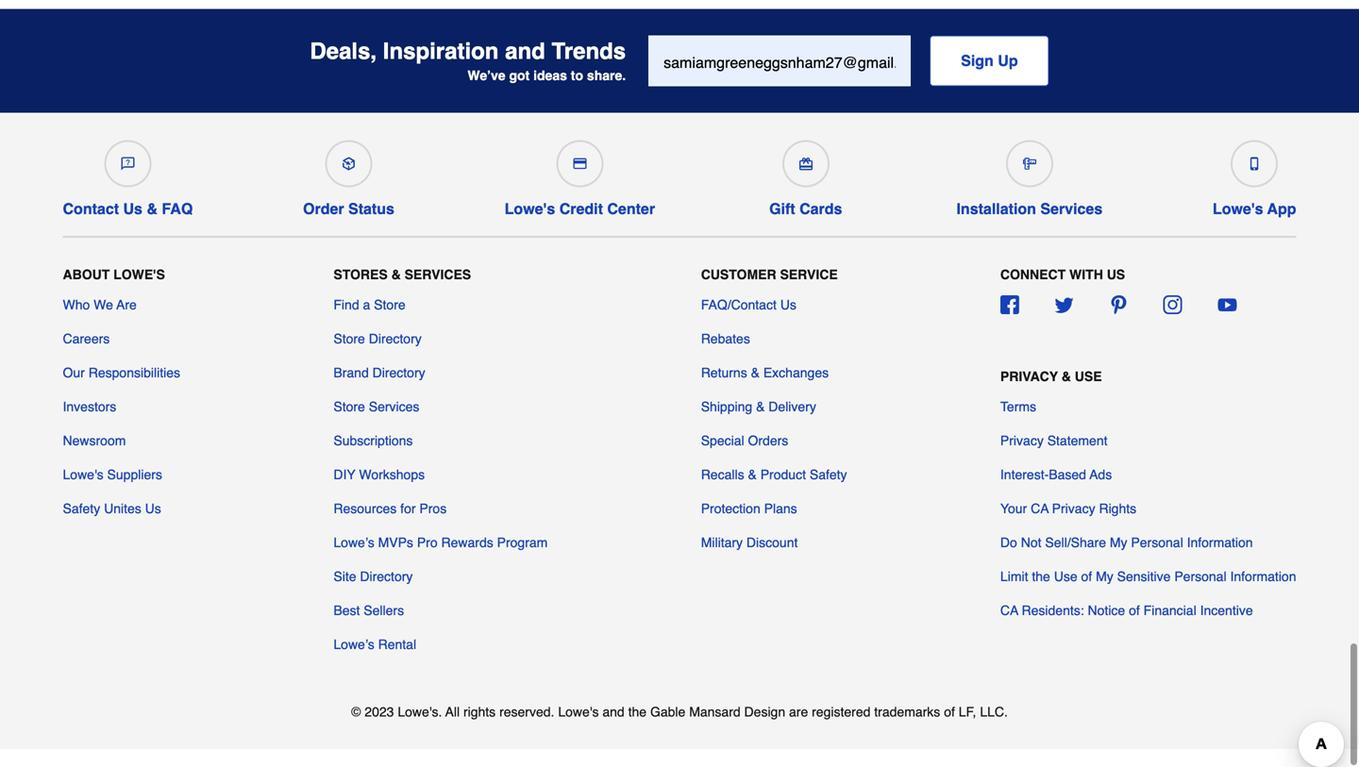 Task type: locate. For each thing, give the bounding box(es) containing it.
customer
[[701, 268, 777, 283]]

sensitive
[[1118, 570, 1171, 585]]

services up find a store link
[[405, 268, 471, 283]]

0 horizontal spatial of
[[945, 705, 956, 721]]

of
[[1082, 570, 1093, 585], [1130, 604, 1141, 619], [945, 705, 956, 721]]

lowe's down newsroom link
[[63, 468, 104, 483]]

1 vertical spatial privacy
[[1001, 434, 1044, 449]]

1 horizontal spatial ca
[[1031, 502, 1049, 517]]

2 vertical spatial services
[[369, 400, 420, 415]]

& right recalls
[[748, 468, 757, 483]]

lowe's mvps pro rewards program link
[[334, 534, 548, 553]]

0 vertical spatial privacy
[[1001, 370, 1059, 385]]

2 vertical spatial store
[[334, 400, 365, 415]]

2023
[[365, 705, 394, 721]]

lowe's right reserved.
[[558, 705, 599, 721]]

orders
[[748, 434, 789, 449]]

directory up "brand directory"
[[369, 332, 422, 347]]

stores
[[334, 268, 388, 283]]

0 vertical spatial and
[[505, 39, 546, 65]]

site directory
[[334, 570, 413, 585]]

and left 'gable'
[[603, 705, 625, 721]]

of left the lf,
[[945, 705, 956, 721]]

lowe's.
[[398, 705, 442, 721]]

1 horizontal spatial us
[[145, 502, 161, 517]]

0 vertical spatial store
[[374, 298, 406, 313]]

us down customer service
[[781, 298, 797, 313]]

directory down store directory
[[373, 366, 426, 381]]

and up the got
[[505, 39, 546, 65]]

1 vertical spatial us
[[781, 298, 797, 313]]

the
[[1033, 570, 1051, 585], [629, 705, 647, 721]]

safety
[[810, 468, 848, 483], [63, 502, 100, 517]]

2 horizontal spatial us
[[781, 298, 797, 313]]

contact
[[63, 201, 119, 218]]

find a store
[[334, 298, 406, 313]]

safety right 'product' in the right bottom of the page
[[810, 468, 848, 483]]

0 horizontal spatial us
[[123, 201, 143, 218]]

store up brand
[[334, 332, 365, 347]]

lowe's for lowe's rental
[[334, 638, 375, 653]]

use up statement
[[1075, 370, 1103, 385]]

lowe's for lowe's suppliers
[[63, 468, 104, 483]]

who we are link
[[63, 296, 137, 315]]

newsroom link
[[63, 432, 126, 451]]

do not sell/share my personal information link
[[1001, 534, 1254, 553]]

our
[[63, 366, 85, 381]]

about
[[63, 268, 110, 283]]

lowe's for lowe's credit center
[[505, 201, 556, 218]]

cards
[[800, 201, 843, 218]]

interest-
[[1001, 468, 1049, 483]]

limit the use of my sensitive personal information link
[[1001, 568, 1297, 587]]

1 vertical spatial information
[[1231, 570, 1297, 585]]

1 vertical spatial store
[[334, 332, 365, 347]]

privacy & use
[[1001, 370, 1103, 385]]

rental
[[378, 638, 417, 653]]

special
[[701, 434, 745, 449]]

interest-based ads
[[1001, 468, 1113, 483]]

got
[[509, 69, 530, 84]]

& right stores
[[392, 268, 401, 283]]

0 vertical spatial personal
[[1132, 536, 1184, 551]]

services down brand directory link
[[369, 400, 420, 415]]

protection
[[701, 502, 761, 517]]

pickup image
[[342, 158, 356, 171]]

privacy for privacy statement
[[1001, 434, 1044, 449]]

shipping & delivery link
[[701, 398, 817, 417]]

0 vertical spatial safety
[[810, 468, 848, 483]]

0 vertical spatial information
[[1188, 536, 1254, 551]]

directory
[[369, 332, 422, 347], [373, 366, 426, 381], [360, 570, 413, 585]]

my up notice
[[1096, 570, 1114, 585]]

sign up
[[962, 52, 1019, 70]]

not
[[1022, 536, 1042, 551]]

stores & services
[[334, 268, 471, 283]]

my down rights on the bottom
[[1110, 536, 1128, 551]]

credit
[[560, 201, 603, 218]]

your ca privacy rights
[[1001, 502, 1137, 517]]

lowe's down best
[[334, 638, 375, 653]]

faq
[[162, 201, 193, 218]]

lowe's app link
[[1213, 133, 1297, 218]]

& for recalls & product safety
[[748, 468, 757, 483]]

lowe's credit center
[[505, 201, 655, 218]]

returns & exchanges link
[[701, 364, 829, 383]]

safety left unites
[[63, 502, 100, 517]]

ca
[[1031, 502, 1049, 517], [1001, 604, 1019, 619]]

connect
[[1001, 268, 1066, 283]]

2 lowe's from the top
[[334, 638, 375, 653]]

2 vertical spatial of
[[945, 705, 956, 721]]

0 vertical spatial lowe's
[[334, 536, 375, 551]]

the left 'gable'
[[629, 705, 647, 721]]

status
[[349, 201, 395, 218]]

residents:
[[1022, 604, 1085, 619]]

1 vertical spatial use
[[1055, 570, 1078, 585]]

the right limit
[[1033, 570, 1051, 585]]

customer service
[[701, 268, 838, 283]]

plans
[[765, 502, 798, 517]]

us right unites
[[145, 502, 161, 517]]

privacy up interest-
[[1001, 434, 1044, 449]]

youtube image
[[1219, 296, 1237, 315]]

lowe's suppliers
[[63, 468, 162, 483]]

ca down limit
[[1001, 604, 1019, 619]]

of for financial
[[1130, 604, 1141, 619]]

lowe's up site
[[334, 536, 375, 551]]

privacy up terms
[[1001, 370, 1059, 385]]

my
[[1110, 536, 1128, 551], [1096, 570, 1114, 585]]

& for privacy & use
[[1062, 370, 1072, 385]]

order status
[[303, 201, 395, 218]]

about lowe's
[[63, 268, 165, 283]]

who we are
[[63, 298, 137, 313]]

1 vertical spatial safety
[[63, 502, 100, 517]]

lowe's credit center link
[[505, 133, 655, 218]]

reserved.
[[500, 705, 555, 721]]

deals, inspiration and trends we've got ideas to share.
[[310, 39, 626, 84]]

of down sell/share
[[1082, 570, 1093, 585]]

1 vertical spatial personal
[[1175, 570, 1227, 585]]

store for directory
[[334, 332, 365, 347]]

personal up incentive
[[1175, 570, 1227, 585]]

1 vertical spatial directory
[[373, 366, 426, 381]]

1 horizontal spatial safety
[[810, 468, 848, 483]]

0 vertical spatial ca
[[1031, 502, 1049, 517]]

share.
[[587, 69, 626, 84]]

pinterest image
[[1110, 296, 1129, 315]]

1 horizontal spatial the
[[1033, 570, 1051, 585]]

store services
[[334, 400, 420, 415]]

best sellers
[[334, 604, 404, 619]]

a
[[363, 298, 370, 313]]

faq/contact us link
[[701, 296, 797, 315]]

privacy for privacy & use
[[1001, 370, 1059, 385]]

incentive
[[1201, 604, 1254, 619]]

0 vertical spatial of
[[1082, 570, 1093, 585]]

limit
[[1001, 570, 1029, 585]]

1 vertical spatial lowe's
[[334, 638, 375, 653]]

2 vertical spatial directory
[[360, 570, 413, 585]]

& left faq
[[147, 201, 158, 218]]

& up statement
[[1062, 370, 1072, 385]]

personal up "limit the use of my sensitive personal information" link in the right of the page
[[1132, 536, 1184, 551]]

program
[[497, 536, 548, 551]]

lowe's left app
[[1213, 201, 1264, 218]]

of right notice
[[1130, 604, 1141, 619]]

llc.
[[981, 705, 1009, 721]]

directory up sellers
[[360, 570, 413, 585]]

& left delivery
[[757, 400, 765, 415]]

product
[[761, 468, 806, 483]]

1 vertical spatial services
[[405, 268, 471, 283]]

0 horizontal spatial the
[[629, 705, 647, 721]]

rights
[[1100, 502, 1137, 517]]

service
[[780, 268, 838, 283]]

site directory link
[[334, 568, 413, 587]]

your
[[1001, 502, 1028, 517]]

site
[[334, 570, 357, 585]]

services up connect with us
[[1041, 201, 1103, 218]]

1 vertical spatial of
[[1130, 604, 1141, 619]]

store
[[374, 298, 406, 313], [334, 332, 365, 347], [334, 400, 365, 415]]

ca residents: notice of financial incentive
[[1001, 604, 1254, 619]]

delivery
[[769, 400, 817, 415]]

2 horizontal spatial of
[[1130, 604, 1141, 619]]

us right contact at top left
[[123, 201, 143, 218]]

0 vertical spatial directory
[[369, 332, 422, 347]]

military discount
[[701, 536, 798, 551]]

rebates link
[[701, 330, 751, 349]]

lowe's left "credit"
[[505, 201, 556, 218]]

resources
[[334, 502, 397, 517]]

center
[[608, 201, 655, 218]]

2 vertical spatial us
[[145, 502, 161, 517]]

privacy
[[1001, 370, 1059, 385], [1001, 434, 1044, 449], [1053, 502, 1096, 517]]

0 vertical spatial use
[[1075, 370, 1103, 385]]

privacy up sell/share
[[1053, 502, 1096, 517]]

ca right "your"
[[1031, 502, 1049, 517]]

0 horizontal spatial and
[[505, 39, 546, 65]]

store down brand
[[334, 400, 365, 415]]

0 vertical spatial us
[[123, 201, 143, 218]]

protection plans
[[701, 502, 798, 517]]

1 horizontal spatial of
[[1082, 570, 1093, 585]]

gift
[[770, 201, 796, 218]]

& right returns
[[751, 366, 760, 381]]

based
[[1049, 468, 1087, 483]]

connect with us
[[1001, 268, 1126, 283]]

services for installation services
[[1041, 201, 1103, 218]]

lf,
[[959, 705, 977, 721]]

1 vertical spatial and
[[603, 705, 625, 721]]

order status link
[[303, 133, 395, 218]]

store right a
[[374, 298, 406, 313]]

1 lowe's from the top
[[334, 536, 375, 551]]

0 vertical spatial services
[[1041, 201, 1103, 218]]

directory for store directory
[[369, 332, 422, 347]]

0 horizontal spatial ca
[[1001, 604, 1019, 619]]

use down sell/share
[[1055, 570, 1078, 585]]

directory for brand directory
[[373, 366, 426, 381]]



Task type: describe. For each thing, give the bounding box(es) containing it.
of for my
[[1082, 570, 1093, 585]]

up
[[998, 52, 1019, 70]]

twitter image
[[1055, 296, 1074, 315]]

faq/contact us
[[701, 298, 797, 313]]

facebook image
[[1001, 296, 1020, 315]]

contact us & faq link
[[63, 133, 193, 218]]

all
[[446, 705, 460, 721]]

diy
[[334, 468, 356, 483]]

order
[[303, 201, 344, 218]]

rewards
[[441, 536, 494, 551]]

rebates
[[701, 332, 751, 347]]

exchanges
[[764, 366, 829, 381]]

subscriptions link
[[334, 432, 413, 451]]

use for the
[[1055, 570, 1078, 585]]

2 vertical spatial privacy
[[1053, 502, 1096, 517]]

gift card image
[[800, 158, 813, 171]]

notice
[[1088, 604, 1126, 619]]

recalls & product safety link
[[701, 466, 848, 485]]

terms
[[1001, 400, 1037, 415]]

0 vertical spatial my
[[1110, 536, 1128, 551]]

lowe's app
[[1213, 201, 1297, 218]]

instagram image
[[1164, 296, 1183, 315]]

we
[[94, 298, 113, 313]]

pros
[[420, 502, 447, 517]]

customer care image
[[121, 158, 134, 171]]

diy workshops
[[334, 468, 425, 483]]

& for shipping & delivery
[[757, 400, 765, 415]]

your ca privacy rights link
[[1001, 500, 1137, 519]]

©
[[351, 705, 361, 721]]

special orders
[[701, 434, 789, 449]]

us for contact
[[123, 201, 143, 218]]

newsroom
[[63, 434, 126, 449]]

app
[[1268, 201, 1297, 218]]

us for faq/contact
[[781, 298, 797, 313]]

inspiration
[[383, 39, 499, 65]]

suppliers
[[107, 468, 162, 483]]

recalls & product safety
[[701, 468, 848, 483]]

sign up form
[[649, 36, 1050, 87]]

careers
[[63, 332, 110, 347]]

find a store link
[[334, 296, 406, 315]]

sell/share
[[1046, 536, 1107, 551]]

with
[[1070, 268, 1104, 283]]

lowe's for lowe's mvps pro rewards program
[[334, 536, 375, 551]]

resources for pros
[[334, 502, 447, 517]]

military
[[701, 536, 743, 551]]

0 horizontal spatial safety
[[63, 502, 100, 517]]

1 vertical spatial my
[[1096, 570, 1114, 585]]

directory for site directory
[[360, 570, 413, 585]]

pro
[[417, 536, 438, 551]]

responsibilities
[[89, 366, 180, 381]]

store directory
[[334, 332, 422, 347]]

services for store services
[[369, 400, 420, 415]]

mvps
[[378, 536, 414, 551]]

lowe's for lowe's app
[[1213, 201, 1264, 218]]

best
[[334, 604, 360, 619]]

interest-based ads link
[[1001, 466, 1113, 485]]

privacy statement link
[[1001, 432, 1108, 451]]

contact us & faq
[[63, 201, 193, 218]]

privacy statement
[[1001, 434, 1108, 449]]

safety unites us
[[63, 502, 161, 517]]

for
[[401, 502, 416, 517]]

lowe's rental link
[[334, 636, 417, 655]]

gift cards
[[770, 201, 843, 218]]

use for &
[[1075, 370, 1103, 385]]

military discount link
[[701, 534, 798, 553]]

store directory link
[[334, 330, 422, 349]]

returns
[[701, 366, 748, 381]]

to
[[571, 69, 584, 84]]

and inside deals, inspiration and trends we've got ideas to share.
[[505, 39, 546, 65]]

resources for pros link
[[334, 500, 447, 519]]

limit the use of my sensitive personal information
[[1001, 570, 1297, 585]]

0 vertical spatial the
[[1033, 570, 1051, 585]]

gable
[[651, 705, 686, 721]]

diy workshops link
[[334, 466, 425, 485]]

brand directory link
[[334, 364, 426, 383]]

lowe's mvps pro rewards program
[[334, 536, 548, 551]]

are
[[790, 705, 809, 721]]

lowe's suppliers link
[[63, 466, 162, 485]]

careers link
[[63, 330, 110, 349]]

& for returns & exchanges
[[751, 366, 760, 381]]

shipping
[[701, 400, 753, 415]]

Email Address email field
[[649, 36, 911, 87]]

us
[[1107, 268, 1126, 283]]

rights
[[464, 705, 496, 721]]

sign up button
[[930, 36, 1050, 87]]

trademarks
[[875, 705, 941, 721]]

installation
[[957, 201, 1037, 218]]

discount
[[747, 536, 798, 551]]

brand directory
[[334, 366, 426, 381]]

lowe's rental
[[334, 638, 417, 653]]

1 vertical spatial the
[[629, 705, 647, 721]]

ca residents: notice of financial incentive link
[[1001, 602, 1254, 621]]

safety unites us link
[[63, 500, 161, 519]]

financial
[[1144, 604, 1197, 619]]

dimensions image
[[1024, 158, 1037, 171]]

deals,
[[310, 39, 377, 65]]

store for services
[[334, 400, 365, 415]]

our responsibilities link
[[63, 364, 180, 383]]

1 vertical spatial ca
[[1001, 604, 1019, 619]]

do
[[1001, 536, 1018, 551]]

unites
[[104, 502, 141, 517]]

find
[[334, 298, 359, 313]]

credit card image
[[574, 158, 587, 171]]

1 horizontal spatial and
[[603, 705, 625, 721]]

shipping & delivery
[[701, 400, 817, 415]]

brand
[[334, 366, 369, 381]]

mansard
[[690, 705, 741, 721]]

mobile image
[[1249, 158, 1262, 171]]

lowe's up "are"
[[113, 268, 165, 283]]

& for stores & services
[[392, 268, 401, 283]]



Task type: vqa. For each thing, say whether or not it's contained in the screenshot.
b
no



